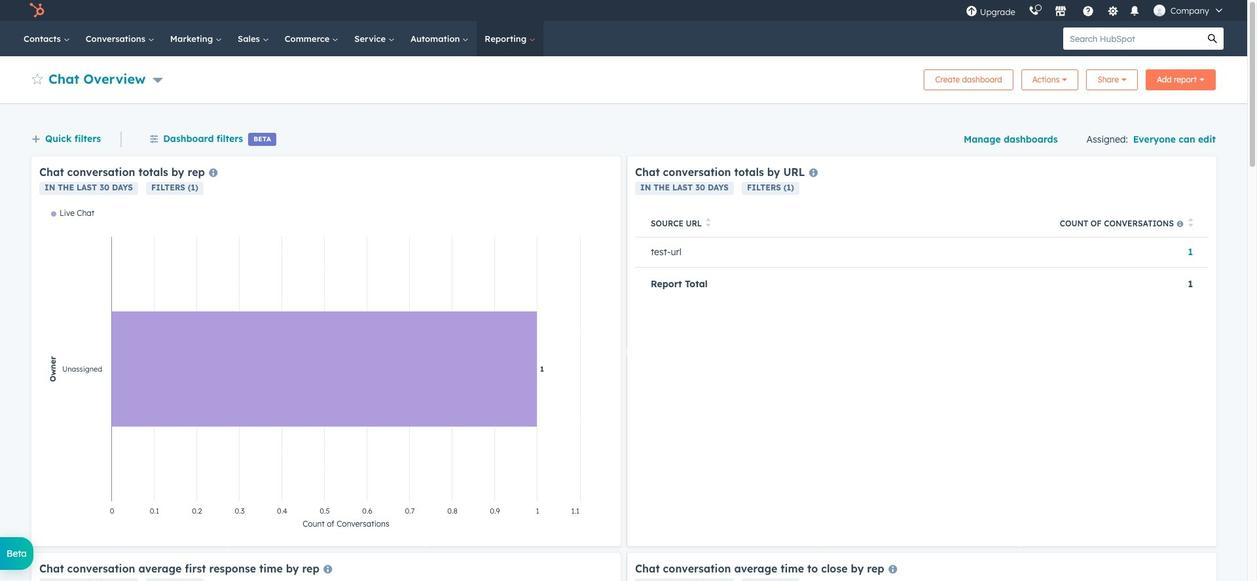 Task type: vqa. For each thing, say whether or not it's contained in the screenshot.
CHAT CONVERSATION TOTALS BY REP "element"
yes



Task type: describe. For each thing, give the bounding box(es) containing it.
toggle series visibility region
[[51, 208, 94, 218]]

interactive chart image
[[39, 208, 613, 539]]

marketplaces image
[[1055, 6, 1067, 18]]

chat conversation totals by rep element
[[31, 157, 621, 547]]

press to sort. image
[[706, 218, 711, 227]]



Task type: locate. For each thing, give the bounding box(es) containing it.
chat conversation average first response time by rep element
[[31, 554, 621, 582]]

press to sort. image
[[1189, 218, 1194, 227]]

1 horizontal spatial press to sort. element
[[1189, 218, 1194, 229]]

banner
[[31, 66, 1216, 90]]

1 press to sort. element from the left
[[706, 218, 711, 229]]

chat conversation average time to close by rep element
[[628, 554, 1217, 582]]

0 horizontal spatial press to sort. element
[[706, 218, 711, 229]]

2 press to sort. element from the left
[[1189, 218, 1194, 229]]

jacob simon image
[[1154, 5, 1166, 16]]

Search HubSpot search field
[[1064, 28, 1202, 50]]

chat conversation totals by url element
[[628, 157, 1217, 547]]

menu
[[960, 0, 1232, 21]]

press to sort. element
[[706, 218, 711, 229], [1189, 218, 1194, 229]]



